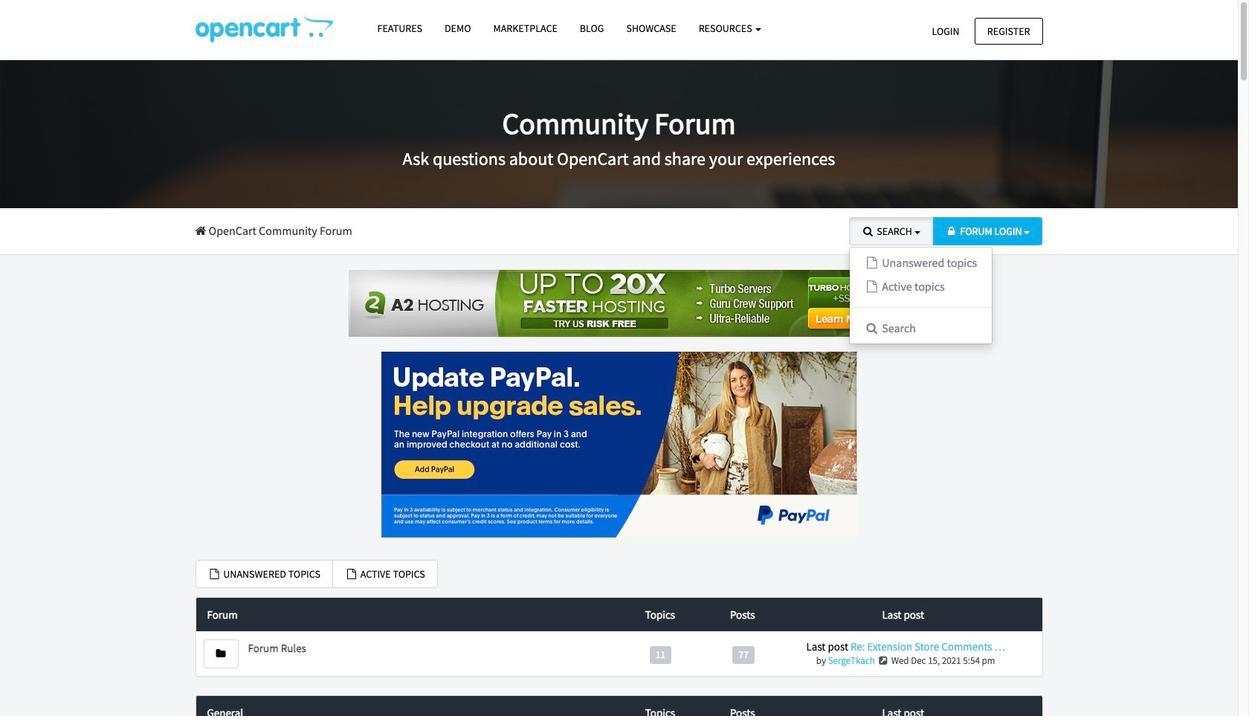 Task type: vqa. For each thing, say whether or not it's contained in the screenshot.
A2 Hosting image at the top
yes



Task type: describe. For each thing, give the bounding box(es) containing it.
lock image
[[945, 226, 958, 237]]

file o image for the rightmost file o icon
[[865, 257, 880, 269]]

1 vertical spatial file o image
[[345, 569, 358, 579]]

file o image for bottommost file o icon
[[208, 569, 221, 579]]

search image
[[862, 226, 875, 237]]



Task type: locate. For each thing, give the bounding box(es) containing it.
home image
[[195, 225, 206, 237]]

file o image
[[865, 257, 880, 269], [208, 569, 221, 579]]

1 horizontal spatial file o image
[[865, 257, 880, 269]]

group
[[849, 217, 993, 344]]

search image
[[865, 322, 880, 334]]

file o image
[[865, 280, 880, 292], [345, 569, 358, 579]]

view the latest post image
[[877, 656, 890, 666]]

1 horizontal spatial file o image
[[865, 280, 880, 292]]

1 vertical spatial file o image
[[208, 569, 221, 579]]

paypal payment gateway image
[[381, 351, 857, 537]]

0 vertical spatial file o image
[[865, 280, 880, 292]]

0 horizontal spatial file o image
[[208, 569, 221, 579]]

0 vertical spatial file o image
[[865, 257, 880, 269]]

forum rules image
[[216, 649, 226, 659]]

a2 hosting image
[[348, 270, 890, 337]]

0 horizontal spatial file o image
[[345, 569, 358, 579]]



